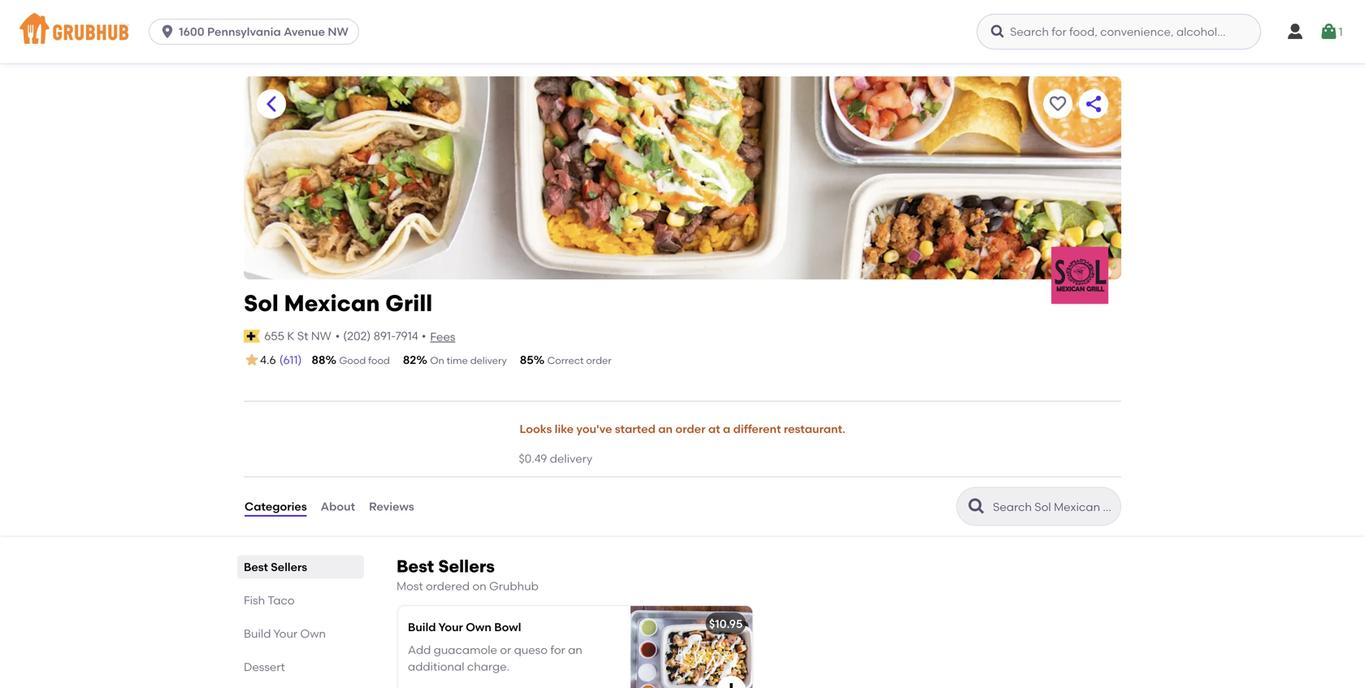 Task type: locate. For each thing, give the bounding box(es) containing it.
1 • from the left
[[336, 329, 340, 343]]

1 horizontal spatial own
[[466, 621, 492, 634]]

svg image
[[1320, 22, 1339, 41], [990, 24, 1007, 40]]

at
[[709, 422, 721, 436]]

build for build your own
[[244, 627, 271, 641]]

nw for 1600 pennsylvania avenue nw
[[328, 25, 349, 39]]

own
[[466, 621, 492, 634], [300, 627, 326, 641]]

build up add
[[408, 621, 436, 634]]

an right started
[[659, 422, 673, 436]]

nw inside button
[[328, 25, 349, 39]]

0 horizontal spatial order
[[586, 355, 612, 367]]

star icon image
[[244, 352, 260, 368]]

1 vertical spatial order
[[676, 422, 706, 436]]

good food
[[339, 355, 390, 367]]

1 horizontal spatial svg image
[[722, 681, 741, 689]]

sellers inside best sellers most ordered on grubhub
[[438, 557, 495, 577]]

an
[[659, 422, 673, 436], [568, 644, 583, 657]]

svg image left the 1600
[[159, 24, 176, 40]]

(202)
[[343, 329, 371, 343]]

sellers up taco
[[271, 561, 307, 574]]

order right correct
[[586, 355, 612, 367]]

0 horizontal spatial svg image
[[159, 24, 176, 40]]

0 horizontal spatial an
[[568, 644, 583, 657]]

taco
[[268, 594, 295, 608]]

1 horizontal spatial build
[[408, 621, 436, 634]]

your down taco
[[274, 627, 298, 641]]

svg image down $10.95
[[722, 681, 741, 689]]

• right '7914'
[[422, 329, 426, 343]]

delivery down like
[[550, 452, 593, 466]]

0 horizontal spatial build
[[244, 627, 271, 641]]

dessert
[[244, 661, 285, 674]]

build
[[408, 621, 436, 634], [244, 627, 271, 641]]

1 vertical spatial nw
[[311, 329, 331, 343]]

save this restaurant image
[[1049, 94, 1068, 114]]

best inside best sellers most ordered on grubhub
[[397, 557, 434, 577]]

sol mexican grill logo image
[[1052, 247, 1109, 304]]

7914
[[396, 329, 419, 343]]

best up most
[[397, 557, 434, 577]]

1 vertical spatial an
[[568, 644, 583, 657]]

(611)
[[279, 353, 302, 367]]

1 horizontal spatial delivery
[[550, 452, 593, 466]]

1 horizontal spatial best
[[397, 557, 434, 577]]

1 horizontal spatial order
[[676, 422, 706, 436]]

1 horizontal spatial your
[[439, 621, 463, 634]]

1 horizontal spatial an
[[659, 422, 673, 436]]

Search Sol Mexican Grill search field
[[992, 500, 1116, 515]]

time
[[447, 355, 468, 367]]

correct order
[[548, 355, 612, 367]]

best up fish
[[244, 561, 268, 574]]

svg image
[[1286, 22, 1306, 41], [159, 24, 176, 40], [722, 681, 741, 689]]

0 vertical spatial order
[[586, 355, 612, 367]]

an right for
[[568, 644, 583, 657]]

0 horizontal spatial your
[[274, 627, 298, 641]]

sol
[[244, 290, 279, 317]]

an inside button
[[659, 422, 673, 436]]

1 horizontal spatial •
[[422, 329, 426, 343]]

0 horizontal spatial •
[[336, 329, 340, 343]]

1 horizontal spatial svg image
[[1320, 22, 1339, 41]]

1 vertical spatial delivery
[[550, 452, 593, 466]]

share icon image
[[1085, 94, 1104, 114]]

nw right 'st'
[[311, 329, 331, 343]]

nw right avenue
[[328, 25, 349, 39]]

655
[[264, 329, 285, 343]]

order
[[586, 355, 612, 367], [676, 422, 706, 436]]

guacamole
[[434, 644, 498, 657]]

0 horizontal spatial svg image
[[990, 24, 1007, 40]]

sellers for best sellers most ordered on grubhub
[[438, 557, 495, 577]]

build down fish
[[244, 627, 271, 641]]

good
[[339, 355, 366, 367]]

0 horizontal spatial sellers
[[271, 561, 307, 574]]

1 horizontal spatial sellers
[[438, 557, 495, 577]]

food
[[368, 355, 390, 367]]

build your own
[[244, 627, 326, 641]]

• left (202)
[[336, 329, 340, 343]]

build your own bowl image
[[631, 606, 753, 689]]

build for build your own bowl
[[408, 621, 436, 634]]

0 horizontal spatial best
[[244, 561, 268, 574]]

like
[[555, 422, 574, 436]]

sellers
[[438, 557, 495, 577], [271, 561, 307, 574]]

order left at
[[676, 422, 706, 436]]

delivery right time
[[471, 355, 507, 367]]

your for build your own bowl
[[439, 621, 463, 634]]

0 horizontal spatial own
[[300, 627, 326, 641]]

0 vertical spatial nw
[[328, 25, 349, 39]]

1600 pennsylvania avenue nw button
[[149, 19, 366, 45]]

you've
[[577, 422, 613, 436]]

best sellers
[[244, 561, 307, 574]]

your up guacamole
[[439, 621, 463, 634]]

delivery
[[471, 355, 507, 367], [550, 452, 593, 466]]

looks like you've started an order at a different restaurant.
[[520, 422, 846, 436]]

nw
[[328, 25, 349, 39], [311, 329, 331, 343]]

your
[[439, 621, 463, 634], [274, 627, 298, 641]]

own for build your own bowl
[[466, 621, 492, 634]]

best
[[397, 557, 434, 577], [244, 561, 268, 574]]

svg image left 1 button
[[1286, 22, 1306, 41]]

nw inside button
[[311, 329, 331, 343]]

sellers up on
[[438, 557, 495, 577]]

k
[[287, 329, 295, 343]]

0 vertical spatial an
[[659, 422, 673, 436]]

•
[[336, 329, 340, 343], [422, 329, 426, 343]]

0 horizontal spatial delivery
[[471, 355, 507, 367]]

$0.49
[[519, 452, 547, 466]]

add guacamole or queso for an additional charge.
[[408, 644, 583, 674]]

svg image inside 1600 pennsylvania avenue nw button
[[159, 24, 176, 40]]

on
[[473, 580, 487, 594]]



Task type: describe. For each thing, give the bounding box(es) containing it.
reviews
[[369, 500, 414, 514]]

1600 pennsylvania avenue nw
[[179, 25, 349, 39]]

mexican
[[284, 290, 380, 317]]

• (202) 891-7914 • fees
[[336, 329, 456, 344]]

order inside button
[[676, 422, 706, 436]]

best for best sellers
[[244, 561, 268, 574]]

avenue
[[284, 25, 325, 39]]

2 horizontal spatial svg image
[[1286, 22, 1306, 41]]

correct
[[548, 355, 584, 367]]

sol mexican grill
[[244, 290, 433, 317]]

fees button
[[430, 328, 456, 346]]

own for build your own
[[300, 627, 326, 641]]

looks
[[520, 422, 552, 436]]

or
[[500, 644, 512, 657]]

$0.49 delivery
[[519, 452, 593, 466]]

on
[[430, 355, 445, 367]]

subscription pass image
[[244, 330, 260, 343]]

ordered
[[426, 580, 470, 594]]

categories
[[245, 500, 307, 514]]

svg image inside 1 button
[[1320, 22, 1339, 41]]

your for build your own
[[274, 627, 298, 641]]

different
[[734, 422, 782, 436]]

main navigation navigation
[[0, 0, 1366, 63]]

restaurant.
[[784, 422, 846, 436]]

best for best sellers most ordered on grubhub
[[397, 557, 434, 577]]

additional
[[408, 660, 465, 674]]

on time delivery
[[430, 355, 507, 367]]

(202) 891-7914 button
[[343, 328, 419, 345]]

82
[[403, 353, 417, 367]]

$10.95
[[710, 617, 743, 631]]

for
[[551, 644, 566, 657]]

charge.
[[467, 660, 510, 674]]

1 button
[[1320, 17, 1344, 46]]

started
[[615, 422, 656, 436]]

0 vertical spatial delivery
[[471, 355, 507, 367]]

pennsylvania
[[207, 25, 281, 39]]

fish
[[244, 594, 265, 608]]

save this restaurant button
[[1044, 89, 1073, 119]]

88
[[312, 353, 326, 367]]

655 k st nw
[[264, 329, 331, 343]]

reviews button
[[368, 478, 415, 536]]

bowl
[[495, 621, 521, 634]]

caret left icon image
[[262, 94, 281, 114]]

queso
[[514, 644, 548, 657]]

grubhub
[[489, 580, 539, 594]]

85
[[520, 353, 534, 367]]

add
[[408, 644, 431, 657]]

search icon image
[[968, 497, 987, 517]]

2 • from the left
[[422, 329, 426, 343]]

fees
[[430, 330, 456, 344]]

1
[[1339, 25, 1344, 38]]

nw for 655 k st nw
[[311, 329, 331, 343]]

an inside add guacamole or queso for an additional charge.
[[568, 644, 583, 657]]

a
[[723, 422, 731, 436]]

categories button
[[244, 478, 308, 536]]

best sellers most ordered on grubhub
[[397, 557, 539, 594]]

about button
[[320, 478, 356, 536]]

1600
[[179, 25, 205, 39]]

4.6
[[260, 353, 276, 367]]

about
[[321, 500, 355, 514]]

sellers for best sellers
[[271, 561, 307, 574]]

grill
[[386, 290, 433, 317]]

build your own bowl
[[408, 621, 521, 634]]

655 k st nw button
[[264, 327, 332, 346]]

Search for food, convenience, alcohol... search field
[[977, 14, 1262, 50]]

fish taco
[[244, 594, 295, 608]]

st
[[297, 329, 309, 343]]

891-
[[374, 329, 396, 343]]

looks like you've started an order at a different restaurant. button
[[519, 412, 847, 447]]

most
[[397, 580, 423, 594]]



Task type: vqa. For each thing, say whether or not it's contained in the screenshot.
Taco
yes



